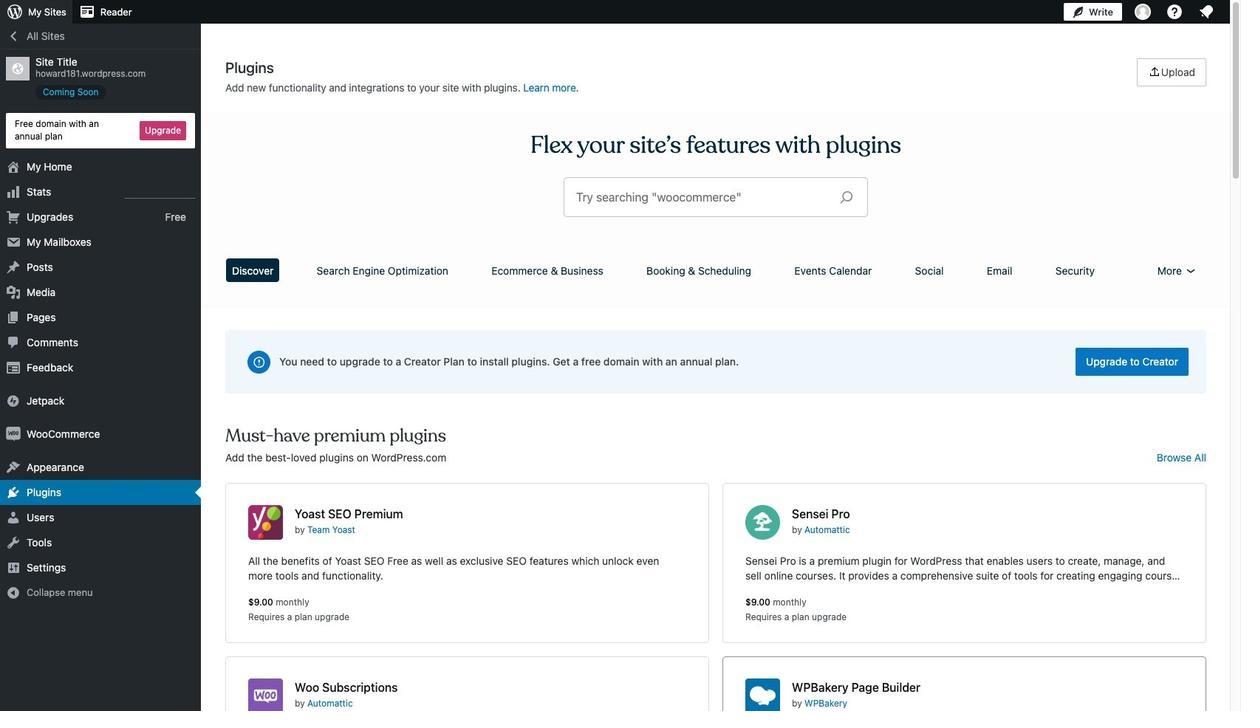 Task type: describe. For each thing, give the bounding box(es) containing it.
open search image
[[828, 187, 865, 208]]

help image
[[1166, 3, 1183, 21]]

1 img image from the top
[[6, 393, 21, 408]]

Search search field
[[576, 178, 828, 216]]

my profile image
[[1135, 4, 1151, 20]]



Task type: vqa. For each thing, say whether or not it's contained in the screenshot.
manage your notifications Image
yes



Task type: locate. For each thing, give the bounding box(es) containing it.
plugin icon image
[[248, 505, 283, 540], [745, 505, 780, 540], [248, 679, 283, 711], [745, 679, 780, 711]]

img image
[[6, 393, 21, 408], [6, 427, 21, 441]]

None search field
[[564, 178, 867, 216]]

2 img image from the top
[[6, 427, 21, 441]]

main content
[[220, 58, 1211, 711]]

0 vertical spatial img image
[[6, 393, 21, 408]]

manage your notifications image
[[1197, 3, 1215, 21]]

highest hourly views 0 image
[[125, 189, 195, 198]]

1 vertical spatial img image
[[6, 427, 21, 441]]



